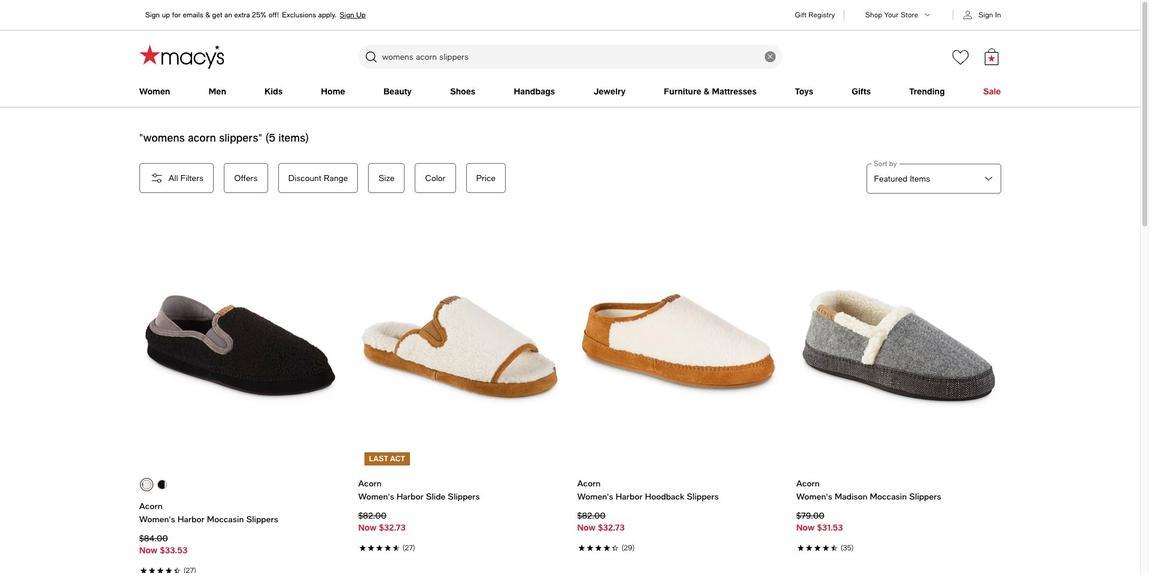 Task type: vqa. For each thing, say whether or not it's contained in the screenshot.
Women's Harbor Slide Slippers group
yes



Task type: describe. For each thing, give the bounding box(es) containing it.
women's harbor moccasin slippers group
[[139, 222, 344, 574]]

color swatch black element
[[142, 480, 151, 490]]

4.5143 out of 5 rating with 35 reviews image
[[796, 542, 1001, 554]]

4.4138 out of 5 rating with 29 reviews image
[[577, 542, 782, 554]]

4.4444 out of 5 rating with 27 reviews image
[[139, 565, 344, 574]]

women's madison moccasin slippers group
[[796, 222, 1001, 554]]

Search text field
[[358, 45, 782, 69]]



Task type: locate. For each thing, give the bounding box(es) containing it.
search large image
[[364, 50, 378, 64]]

4.6296 out of 5 rating with 27 reviews image
[[358, 542, 563, 554]]

women's harbor hoodback slippers group
[[577, 222, 782, 554]]

shopping bag has 0 items image
[[983, 48, 1000, 65]]

status
[[139, 131, 309, 144]]

click to clear this textbox image
[[765, 51, 775, 62]]

women's harbor slide slippers group
[[358, 222, 563, 554]]

color swatch ewe element
[[157, 480, 167, 490]]



